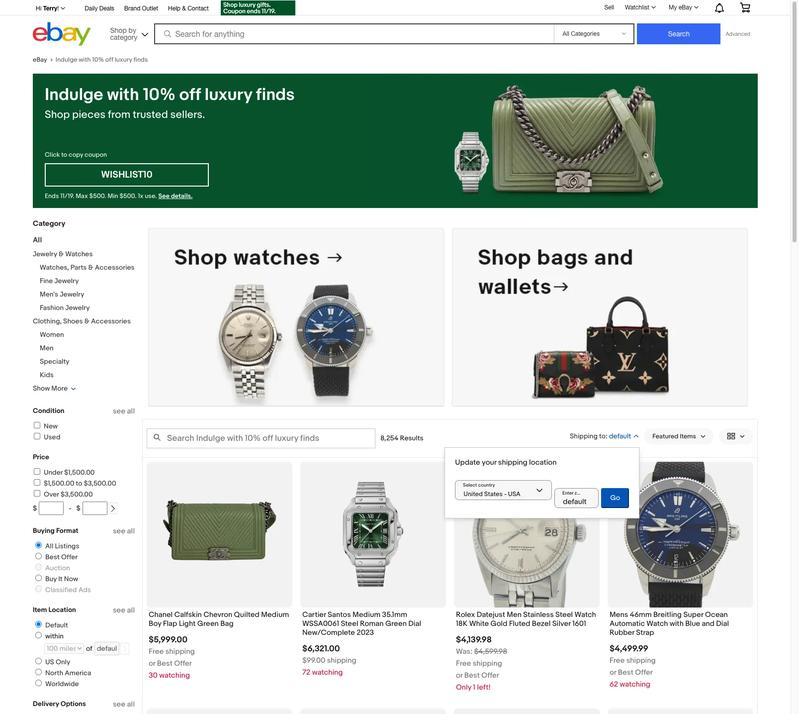 Task type: vqa. For each thing, say whether or not it's contained in the screenshot.
patagonia jacket
no



Task type: locate. For each thing, give the bounding box(es) containing it.
offer down the $4,499.99
[[636, 668, 653, 677]]

watching inside "$5,999.00 free shipping or best offer 30 watching"
[[159, 671, 190, 680]]

0 horizontal spatial men
[[40, 344, 54, 352]]

see all for item location
[[113, 606, 135, 615]]

watch
[[575, 610, 597, 619], [647, 619, 669, 628]]

free inside $4,499.99 free shipping or best offer 62 watching
[[610, 656, 625, 665]]

wssa0061
[[303, 619, 339, 628]]

location
[[529, 458, 557, 467]]

&
[[182, 5, 186, 12], [59, 250, 64, 258], [88, 263, 93, 272], [84, 317, 90, 325]]

8,254
[[381, 434, 399, 442]]

green left the bag at the left of page
[[197, 619, 219, 628]]

prada vitello phenix leather gold hardware black crossbody 1bh046 image
[[454, 709, 600, 714]]

chanel calfskin chevron quilted medium boy flap light green bag image
[[147, 462, 293, 607]]

0 horizontal spatial or
[[149, 659, 155, 668]]

1 horizontal spatial men
[[507, 610, 522, 619]]

use.
[[145, 192, 157, 200]]

daily deals link
[[85, 3, 114, 14]]

fine
[[40, 277, 53, 285]]

$5,999.00
[[149, 635, 188, 645]]

1 horizontal spatial to
[[76, 479, 82, 488]]

1 vertical spatial indulge
[[45, 85, 103, 105]]

wishlist10
[[101, 169, 153, 181]]

sellers.
[[170, 108, 205, 121]]

men down women
[[40, 344, 54, 352]]

0 horizontal spatial free
[[149, 647, 164, 656]]

1 horizontal spatial off
[[179, 85, 201, 105]]

1 horizontal spatial dial
[[717, 619, 729, 628]]

all for item location
[[127, 606, 135, 615]]

3 see all from the top
[[113, 606, 135, 615]]

0 vertical spatial finds
[[134, 56, 148, 64]]

to
[[61, 151, 67, 159], [76, 479, 82, 488]]

0 horizontal spatial dial
[[409, 619, 421, 628]]

all for delivery options
[[127, 700, 135, 709]]

men inside rolex datejust men stainless steel watch 18k white gold fluted bezel silver 1601
[[507, 610, 522, 619]]

best up the 62
[[618, 668, 634, 677]]

1 green from the left
[[197, 619, 219, 628]]

and
[[702, 619, 715, 628]]

1 horizontal spatial steel
[[556, 610, 573, 619]]

1 horizontal spatial ebay
[[679, 4, 693, 11]]

or
[[149, 659, 155, 668], [610, 668, 617, 677], [456, 671, 463, 680]]

1 $ from the left
[[33, 504, 37, 513]]

medium
[[261, 610, 289, 619], [353, 610, 381, 619]]

indulge inside indulge with 10% off luxury finds shop pieces from trusted sellers.
[[45, 85, 103, 105]]

1 vertical spatial men
[[507, 610, 522, 619]]

medium inside cartier santos medium 35.1mm wssa0061 steel roman green dial new/complete 2023
[[353, 610, 381, 619]]

0 horizontal spatial $
[[33, 504, 37, 513]]

0 vertical spatial 10%
[[92, 56, 104, 64]]

0 vertical spatial luxury
[[115, 56, 132, 64]]

jewelry up clothing, shoes & accessories link
[[65, 304, 90, 312]]

medium up "2023"
[[353, 610, 381, 619]]

to left copy
[[61, 151, 67, 159]]

2 see all button from the top
[[113, 526, 135, 536]]

1 vertical spatial luxury
[[205, 85, 252, 105]]

men inside jewelry & watches watches, parts & accessories fine jewelry men's jewelry fashion jewelry clothing, shoes & accessories women men specialty kids
[[40, 344, 54, 352]]

1 vertical spatial only
[[456, 683, 472, 692]]

1 horizontal spatial luxury
[[205, 85, 252, 105]]

$3,500.00 up "maximum value" text field
[[84, 479, 116, 488]]

trusted
[[133, 108, 168, 121]]

watching inside "$6,321.00 $99.00 shipping 72 watching"
[[312, 668, 343, 677]]

left!
[[477, 683, 491, 692]]

1 horizontal spatial green
[[386, 619, 407, 628]]

0 horizontal spatial with
[[79, 56, 91, 64]]

3 see from the top
[[113, 606, 125, 615]]

18k
[[456, 619, 468, 628]]

coupon
[[85, 151, 107, 159]]

1 horizontal spatial free
[[456, 659, 471, 668]]

rolex
[[456, 610, 475, 619]]

boy
[[149, 619, 161, 628]]

options
[[61, 700, 86, 708]]

Under $1,500.00 checkbox
[[34, 468, 40, 475]]

New checkbox
[[34, 422, 40, 428]]

1 horizontal spatial medium
[[353, 610, 381, 619]]

my
[[669, 4, 677, 11]]

shipping down $5,999.00
[[166, 647, 195, 656]]

1 vertical spatial finds
[[256, 85, 295, 105]]

2 horizontal spatial watching
[[620, 680, 651, 689]]

0 horizontal spatial ebay
[[33, 56, 47, 64]]

banner containing sell
[[33, 0, 758, 48]]

or for $4,499.99
[[610, 668, 617, 677]]

with left 'blue'
[[670, 619, 684, 628]]

1 see from the top
[[113, 407, 125, 416]]

used
[[44, 433, 60, 441]]

Over $3,500.00 checkbox
[[34, 490, 40, 497]]

0 horizontal spatial 10%
[[92, 56, 104, 64]]

see for delivery options
[[113, 700, 125, 709]]

0 vertical spatial indulge
[[56, 56, 77, 64]]

4 see all button from the top
[[113, 700, 135, 709]]

1 horizontal spatial with
[[107, 85, 139, 105]]

Classified Ads radio
[[35, 586, 42, 592]]

0 vertical spatial off
[[105, 56, 113, 64]]

1 horizontal spatial only
[[456, 683, 472, 692]]

shipping inside "$6,321.00 $99.00 shipping 72 watching"
[[327, 656, 357, 665]]

ends
[[45, 192, 59, 200]]

watching right the 62
[[620, 680, 651, 689]]

men right the datejust
[[507, 610, 522, 619]]

montblanc 1858 42mm chronograph bronze green dial ltd edition men watch mb119908 image
[[301, 709, 446, 714]]

1 vertical spatial all
[[45, 542, 53, 550]]

rubber
[[610, 628, 635, 637]]

2 vertical spatial with
[[670, 619, 684, 628]]

0 horizontal spatial watching
[[159, 671, 190, 680]]

rolex datejust men stainless steel watch 18k white gold fluted bezel silver 1601
[[456, 610, 597, 628]]

Default radio
[[35, 621, 42, 627]]

0 horizontal spatial medium
[[261, 610, 289, 619]]

with right ebay link
[[79, 56, 91, 64]]

format
[[56, 526, 78, 535]]

medium right quilted
[[261, 610, 289, 619]]

wishlist10 button
[[45, 163, 209, 187]]

2 see from the top
[[113, 526, 125, 536]]

2 $ from the left
[[76, 504, 81, 513]]

account navigation
[[33, 0, 758, 17]]

only up north america link
[[56, 658, 70, 666]]

0 vertical spatial men
[[40, 344, 54, 352]]

2 medium from the left
[[353, 610, 381, 619]]

indulge with 10% off luxury finds shop pieces from trusted sellers.
[[45, 85, 295, 121]]

1 medium from the left
[[261, 610, 289, 619]]

0 horizontal spatial finds
[[134, 56, 148, 64]]

0 horizontal spatial watch
[[575, 610, 597, 619]]

$5,999.00 free shipping or best offer 30 watching
[[149, 635, 195, 680]]

1 horizontal spatial watch
[[647, 619, 669, 628]]

$4,599.98
[[475, 647, 508, 656]]

all right all listings option
[[45, 542, 53, 550]]

1 horizontal spatial finds
[[256, 85, 295, 105]]

0 horizontal spatial only
[[56, 658, 70, 666]]

$3,500.00 down $1,500.00 to $3,500.00 link
[[61, 490, 93, 499]]

roman
[[360, 619, 384, 628]]

dial right and
[[717, 619, 729, 628]]

1 horizontal spatial all
[[45, 542, 53, 550]]

free inside "$5,999.00 free shipping or best offer 30 watching"
[[149, 647, 164, 656]]

mens 46mm breitling super ocean automatic watch with blue and dial rubber strap image
[[610, 462, 752, 607]]

shipping inside "$5,999.00 free shipping or best offer 30 watching"
[[166, 647, 195, 656]]

handbags image
[[453, 228, 748, 405]]

$1,500.00 up the $1,500.00 to $3,500.00
[[64, 468, 95, 477]]

only left 1
[[456, 683, 472, 692]]

& right shoes
[[84, 317, 90, 325]]

$3,500.00
[[84, 479, 116, 488], [61, 490, 93, 499]]

or inside "$5,999.00 free shipping or best offer 30 watching"
[[149, 659, 155, 668]]

Worldwide radio
[[35, 680, 42, 686]]

luxury inside indulge with 10% off luxury finds shop pieces from trusted sellers.
[[205, 85, 252, 105]]

offer
[[61, 553, 78, 561], [174, 659, 192, 668], [636, 668, 653, 677], [482, 671, 500, 680]]

default
[[45, 621, 68, 629]]

0 horizontal spatial steel
[[341, 619, 359, 628]]

free down $5,999.00
[[149, 647, 164, 656]]

see all button for item location
[[113, 606, 135, 615]]

& right help
[[182, 5, 186, 12]]

1 see all button from the top
[[113, 407, 135, 416]]

men
[[40, 344, 54, 352], [507, 610, 522, 619]]

quilted
[[234, 610, 260, 619]]

update your shipping location
[[455, 458, 557, 467]]

steel right the bezel
[[556, 610, 573, 619]]

accessories right the parts
[[95, 263, 135, 272]]

fluted
[[509, 619, 531, 628]]

rolex datejust men stainless steel watch 18k white gold fluted bezel silver 1601 image
[[464, 462, 591, 607]]

free
[[149, 647, 164, 656], [610, 656, 625, 665], [456, 659, 471, 668]]

jewelry up fashion jewelry link on the left of page
[[60, 290, 84, 299]]

shipping for update
[[498, 458, 528, 467]]

10% for indulge with 10% off luxury finds shop pieces from trusted sellers.
[[143, 85, 176, 105]]

dial inside cartier santos medium 35.1mm wssa0061 steel roman green dial new/complete 2023
[[409, 619, 421, 628]]

offer inside $4,139.98 was: $4,599.98 free shipping or best offer only 1 left!
[[482, 671, 500, 680]]

steel left roman
[[341, 619, 359, 628]]

best up 30
[[157, 659, 173, 668]]

1 vertical spatial 10%
[[143, 85, 176, 105]]

shoes
[[63, 317, 83, 325]]

1 horizontal spatial $500.
[[120, 192, 137, 200]]

0 vertical spatial ebay
[[679, 4, 693, 11]]

brand
[[124, 5, 140, 12]]

4 all from the top
[[127, 700, 135, 709]]

with for indulge with 10% off luxury finds shop pieces from trusted sellers.
[[107, 85, 139, 105]]

update
[[455, 458, 481, 467]]

with up from
[[107, 85, 139, 105]]

finds for indulge with 10% off luxury finds shop pieces from trusted sellers.
[[256, 85, 295, 105]]

1 vertical spatial $1,500.00
[[44, 479, 74, 488]]

10% inside indulge with 10% off luxury finds shop pieces from trusted sellers.
[[143, 85, 176, 105]]

ebay
[[679, 4, 693, 11], [33, 56, 47, 64]]

2 green from the left
[[386, 619, 407, 628]]

specialty
[[40, 357, 69, 366]]

watching inside $4,499.99 free shipping or best offer 62 watching
[[620, 680, 651, 689]]

0 vertical spatial to
[[61, 151, 67, 159]]

2 see all from the top
[[113, 526, 135, 536]]

banner
[[33, 0, 758, 48]]

2 horizontal spatial or
[[610, 668, 617, 677]]

all for all listings
[[45, 542, 53, 550]]

None text field
[[453, 228, 748, 406]]

46mm
[[630, 610, 652, 619]]

luxury
[[115, 56, 132, 64], [205, 85, 252, 105]]

main content
[[142, 220, 758, 714]]

0 horizontal spatial all
[[33, 235, 42, 245]]

results
[[400, 434, 424, 442]]

accessories right shoes
[[91, 317, 131, 325]]

off inside indulge with 10% off luxury finds shop pieces from trusted sellers.
[[179, 85, 201, 105]]

shipping down the $4,499.99
[[627, 656, 656, 665]]

mens
[[610, 610, 629, 619]]

2 horizontal spatial with
[[670, 619, 684, 628]]

$1,500.00 to $3,500.00 checkbox
[[34, 479, 40, 486]]

or up the 62
[[610, 668, 617, 677]]

green right roman
[[386, 619, 407, 628]]

only
[[56, 658, 70, 666], [456, 683, 472, 692]]

see
[[158, 192, 170, 200]]

Best Offer radio
[[35, 553, 42, 559]]

us
[[45, 658, 54, 666]]

1 horizontal spatial or
[[456, 671, 463, 680]]

shipping inside $4,499.99 free shipping or best offer 62 watching
[[627, 656, 656, 665]]

1 all from the top
[[127, 407, 135, 416]]

off for indulge with 10% off luxury finds
[[105, 56, 113, 64]]

or inside $4,499.99 free shipping or best offer 62 watching
[[610, 668, 617, 677]]

jewelry up men's jewelry 'link'
[[54, 277, 79, 285]]

submit price range image
[[109, 505, 116, 512]]

finds inside indulge with 10% off luxury finds shop pieces from trusted sellers.
[[256, 85, 295, 105]]

dial right 35.1mm
[[409, 619, 421, 628]]

$4,499.99 free shipping or best offer 62 watching
[[610, 644, 656, 689]]

None text field
[[149, 228, 444, 406], [455, 480, 552, 500], [555, 488, 599, 508], [455, 480, 552, 500], [555, 488, 599, 508]]

offer down $5,999.00
[[174, 659, 192, 668]]

2 dial from the left
[[717, 619, 729, 628]]

mens 46mm breitling super ocean automatic watch with blue and dial rubber strap link
[[610, 610, 752, 640]]

0 horizontal spatial to
[[61, 151, 67, 159]]

north
[[45, 669, 63, 677]]

to down under $1,500.00
[[76, 479, 82, 488]]

0 horizontal spatial green
[[197, 619, 219, 628]]

only inside $4,139.98 was: $4,599.98 free shipping or best offer only 1 left!
[[456, 683, 472, 692]]

4 see all from the top
[[113, 700, 135, 709]]

1 vertical spatial to
[[76, 479, 82, 488]]

$ down over $3,500.00 option
[[33, 504, 37, 513]]

indulge for indulge with 10% off luxury finds
[[56, 56, 77, 64]]

dial inside mens 46mm breitling super ocean automatic watch with blue and dial rubber strap
[[717, 619, 729, 628]]

best up 1
[[465, 671, 480, 680]]

0 horizontal spatial $500.
[[89, 192, 106, 200]]

classified
[[45, 586, 77, 594]]

location
[[48, 606, 76, 614]]

shipping right your
[[498, 458, 528, 467]]

$500. left min
[[89, 192, 106, 200]]

steel inside rolex datejust men stainless steel watch 18k white gold fluted bezel silver 1601
[[556, 610, 573, 619]]

0 horizontal spatial off
[[105, 56, 113, 64]]

buying
[[33, 526, 55, 535]]

1 horizontal spatial $
[[76, 504, 81, 513]]

offer up left! at the right bottom
[[482, 671, 500, 680]]

see all for buying format
[[113, 526, 135, 536]]

off
[[105, 56, 113, 64], [179, 85, 201, 105]]

listings
[[55, 542, 79, 550]]

$1,500.00 up over $3,500.00 link
[[44, 479, 74, 488]]

$500. left 1x
[[120, 192, 137, 200]]

deals
[[99, 5, 114, 12]]

show more
[[33, 384, 68, 393]]

see all
[[113, 407, 135, 416], [113, 526, 135, 536], [113, 606, 135, 615], [113, 700, 135, 709]]

help & contact link
[[168, 3, 209, 14]]

0 horizontal spatial luxury
[[115, 56, 132, 64]]

cartier
[[303, 610, 326, 619]]

shipping down $6,321.00
[[327, 656, 357, 665]]

within
[[45, 632, 64, 640]]

1 see all from the top
[[113, 407, 135, 416]]

see for buying format
[[113, 526, 125, 536]]

free down the $4,499.99
[[610, 656, 625, 665]]

watching right 30
[[159, 671, 190, 680]]

with for indulge with 10% off luxury finds
[[79, 56, 91, 64]]

None submit
[[638, 23, 721, 44], [602, 488, 630, 508], [638, 23, 721, 44], [602, 488, 630, 508]]

1 vertical spatial off
[[179, 85, 201, 105]]

0 vertical spatial all
[[33, 235, 42, 245]]

help
[[168, 5, 181, 12]]

all down category
[[33, 235, 42, 245]]

it
[[58, 575, 63, 583]]

1 vertical spatial with
[[107, 85, 139, 105]]

shipping down $4,599.98 at the right of page
[[473, 659, 502, 668]]

new link
[[32, 422, 58, 430]]

US Only radio
[[35, 658, 42, 664]]

0 vertical spatial with
[[79, 56, 91, 64]]

2 horizontal spatial free
[[610, 656, 625, 665]]

or up 30
[[149, 659, 155, 668]]

buy
[[45, 575, 57, 583]]

your shopping cart image
[[740, 2, 751, 12]]

with inside indulge with 10% off luxury finds shop pieces from trusted sellers.
[[107, 85, 139, 105]]

all listings link
[[31, 542, 81, 550]]

0 vertical spatial accessories
[[95, 263, 135, 272]]

$ right "-"
[[76, 504, 81, 513]]

1 horizontal spatial 10%
[[143, 85, 176, 105]]

3 all from the top
[[127, 606, 135, 615]]

shipping for $6,321.00
[[327, 656, 357, 665]]

1 dial from the left
[[409, 619, 421, 628]]

free down was:
[[456, 659, 471, 668]]

steel inside cartier santos medium 35.1mm wssa0061 steel roman green dial new/complete 2023
[[341, 619, 359, 628]]

contact
[[188, 5, 209, 12]]

2 all from the top
[[127, 526, 135, 536]]

watching down the $99.00
[[312, 668, 343, 677]]

offer down listings
[[61, 553, 78, 561]]

4 see from the top
[[113, 700, 125, 709]]

pieces
[[72, 108, 106, 121]]

3 see all button from the top
[[113, 606, 135, 615]]

1 vertical spatial ebay
[[33, 56, 47, 64]]

or down was:
[[456, 671, 463, 680]]

shipping for $4,499.99
[[627, 656, 656, 665]]

over $3,500.00
[[44, 490, 93, 499]]

1 horizontal spatial watching
[[312, 668, 343, 677]]

sell
[[605, 4, 614, 11]]



Task type: describe. For each thing, give the bounding box(es) containing it.
best inside $4,139.98 was: $4,599.98 free shipping or best offer only 1 left!
[[465, 671, 480, 680]]

finds for indulge with 10% off luxury finds
[[134, 56, 148, 64]]

blue
[[686, 619, 701, 628]]

buying format
[[33, 526, 78, 535]]

white
[[470, 619, 489, 628]]

0 vertical spatial $1,500.00
[[64, 468, 95, 477]]

green inside chanel calfskin chevron quilted medium boy flap light green bag
[[197, 619, 219, 628]]

medium inside chanel calfskin chevron quilted medium boy flap light green bag
[[261, 610, 289, 619]]

indulge for indulge with 10% off luxury finds shop pieces from trusted sellers.
[[45, 85, 103, 105]]

1601
[[573, 619, 587, 628]]

calfskin
[[174, 610, 202, 619]]

mens 46mm breitling super ocean automatic watch with blue and dial rubber strap
[[610, 610, 729, 637]]

watching for $4,499.99
[[620, 680, 651, 689]]

category
[[33, 219, 65, 228]]

watches image
[[149, 228, 444, 405]]

& right the parts
[[88, 263, 93, 272]]

free for $5,999.00
[[149, 647, 164, 656]]

default text field
[[94, 642, 119, 655]]

1x
[[138, 192, 143, 200]]

ebay inside my ebay link
[[679, 4, 693, 11]]

see all button for delivery options
[[113, 700, 135, 709]]

fashion
[[40, 304, 64, 312]]

offer inside $4,499.99 free shipping or best offer 62 watching
[[636, 668, 653, 677]]

Buy It Now radio
[[35, 575, 42, 581]]

men's jewelry link
[[40, 290, 84, 299]]

shipping for $5,999.00
[[166, 647, 195, 656]]

0 vertical spatial only
[[56, 658, 70, 666]]

see for item location
[[113, 606, 125, 615]]

or for $5,999.00
[[149, 659, 155, 668]]

chevron
[[204, 610, 232, 619]]

specialty link
[[40, 357, 69, 366]]

All Listings radio
[[35, 542, 42, 548]]

see all button for condition
[[113, 407, 135, 416]]

watchlist link
[[620, 1, 661, 13]]

all for buying format
[[127, 526, 135, 536]]

north america
[[45, 669, 91, 677]]

my ebay
[[669, 4, 693, 11]]

$6,321.00
[[303, 644, 340, 654]]

item location
[[33, 606, 76, 614]]

click to copy coupon
[[45, 151, 107, 159]]

jewelry & watches watches, parts & accessories fine jewelry men's jewelry fashion jewelry clothing, shoes & accessories women men specialty kids
[[33, 250, 135, 379]]

max
[[76, 192, 88, 200]]

bag
[[221, 619, 234, 628]]

$4,499.99
[[610, 644, 649, 654]]

kids link
[[40, 371, 54, 379]]

parts
[[71, 263, 87, 272]]

new/complete
[[303, 628, 355, 637]]

men link
[[40, 344, 54, 352]]

North America radio
[[35, 669, 42, 675]]

auction link
[[31, 564, 72, 572]]

to for copy
[[61, 151, 67, 159]]

silver
[[553, 619, 571, 628]]

best inside $4,499.99 free shipping or best offer 62 watching
[[618, 668, 634, 677]]

worldwide link
[[31, 680, 81, 688]]

buy it now
[[45, 575, 78, 583]]

all for all
[[33, 235, 42, 245]]

watch inside mens 46mm breitling super ocean automatic watch with blue and dial rubber strap
[[647, 619, 669, 628]]

2 $500. from the left
[[120, 192, 137, 200]]

free for $4,499.99
[[610, 656, 625, 665]]

fashion jewelry link
[[40, 304, 90, 312]]

8,254 results
[[381, 434, 424, 442]]

$ for "maximum value" text field
[[76, 504, 81, 513]]

none text field 'watches'
[[149, 228, 444, 406]]

get the coupon image
[[221, 0, 295, 15]]

main content containing $5,999.00
[[142, 220, 758, 714]]

default link
[[31, 621, 70, 629]]

ebay link
[[33, 56, 56, 64]]

Maximum Value text field
[[83, 502, 107, 515]]

1 vertical spatial accessories
[[91, 317, 131, 325]]

shipping inside $4,139.98 was: $4,599.98 free shipping or best offer only 1 left!
[[473, 659, 502, 668]]

watches,
[[40, 263, 69, 272]]

your
[[482, 458, 497, 467]]

jewelry up watches,
[[33, 250, 57, 258]]

72
[[303, 668, 311, 677]]

watchlist
[[625, 4, 650, 11]]

offer inside "$5,999.00 free shipping or best offer 30 watching"
[[174, 659, 192, 668]]

copy
[[69, 151, 83, 159]]

from
[[108, 108, 130, 121]]

watches, parts & accessories link
[[40, 263, 135, 272]]

women link
[[40, 330, 64, 339]]

10% for indulge with 10% off luxury finds
[[92, 56, 104, 64]]

daily
[[85, 5, 98, 12]]

cartier santos medium 35.1mm wssa0061 steel roman green dial new/complete 2023 image
[[301, 480, 446, 589]]

& up watches,
[[59, 250, 64, 258]]

flap
[[163, 619, 177, 628]]

Used checkbox
[[34, 433, 40, 439]]

indulge with 10% off luxury finds
[[56, 56, 148, 64]]

or inside $4,139.98 was: $4,599.98 free shipping or best offer only 1 left!
[[456, 671, 463, 680]]

1 vertical spatial $3,500.00
[[61, 490, 93, 499]]

women
[[40, 330, 64, 339]]

delivery options
[[33, 700, 86, 708]]

Minimum Value text field
[[39, 502, 64, 515]]

us only
[[45, 658, 70, 666]]

best offer link
[[31, 553, 80, 561]]

rolex datejust men stainless steel watch 18k white gold fluted bezel silver 1601 link
[[456, 610, 598, 631]]

1 $500. from the left
[[89, 192, 106, 200]]

light
[[179, 619, 196, 628]]

11/19.
[[60, 192, 74, 200]]

see all button for buying format
[[113, 526, 135, 536]]

over $3,500.00 link
[[32, 490, 93, 499]]

0 vertical spatial $3,500.00
[[84, 479, 116, 488]]

all for condition
[[127, 407, 135, 416]]

daily deals
[[85, 5, 114, 12]]

ocean
[[706, 610, 728, 619]]

luxury for indulge with 10% off luxury finds
[[115, 56, 132, 64]]

auction
[[45, 564, 70, 572]]

america
[[65, 669, 91, 677]]

min
[[108, 192, 118, 200]]

$4,139.98
[[456, 635, 492, 645]]

35.1mm
[[382, 610, 407, 619]]

off for indulge with 10% off luxury finds shop pieces from trusted sellers.
[[179, 85, 201, 105]]

see all for condition
[[113, 407, 135, 416]]

louis vuitton onthego tote mm black/beige leather image
[[163, 709, 276, 714]]

see for condition
[[113, 407, 125, 416]]

details.
[[171, 192, 193, 200]]

& inside the account navigation
[[182, 5, 186, 12]]

was:
[[456, 647, 473, 656]]

watch inside rolex datejust men stainless steel watch 18k white gold fluted bezel silver 1601
[[575, 610, 597, 619]]

datejust
[[477, 610, 505, 619]]

$ for minimum value "text field"
[[33, 504, 37, 513]]

with inside mens 46mm breitling super ocean automatic watch with blue and dial rubber strap
[[670, 619, 684, 628]]

best up auction link
[[45, 553, 60, 561]]

over
[[44, 490, 59, 499]]

advanced
[[726, 31, 751, 37]]

sell link
[[600, 4, 619, 11]]

best offer
[[45, 553, 78, 561]]

Auction radio
[[35, 564, 42, 570]]

super
[[684, 610, 704, 619]]

advanced link
[[721, 24, 756, 44]]

watching for $5,999.00
[[159, 671, 190, 680]]

chanel
[[149, 610, 173, 619]]

gucci calfskin embroidered padlock small shoulder bag image
[[608, 709, 754, 714]]

green inside cartier santos medium 35.1mm wssa0061 steel roman green dial new/complete 2023
[[386, 619, 407, 628]]

strap
[[637, 628, 655, 637]]

go image
[[121, 645, 128, 652]]

luxury for indulge with 10% off luxury finds shop pieces from trusted sellers.
[[205, 85, 252, 105]]

2023
[[357, 628, 374, 637]]

kids
[[40, 371, 54, 379]]

condition
[[33, 407, 64, 415]]

to for $3,500.00
[[76, 479, 82, 488]]

best inside "$5,999.00 free shipping or best offer 30 watching"
[[157, 659, 173, 668]]

see all for delivery options
[[113, 700, 135, 709]]

within radio
[[35, 632, 42, 638]]

free inside $4,139.98 was: $4,599.98 free shipping or best offer only 1 left!
[[456, 659, 471, 668]]

$6,321.00 $99.00 shipping 72 watching
[[303, 644, 357, 677]]



